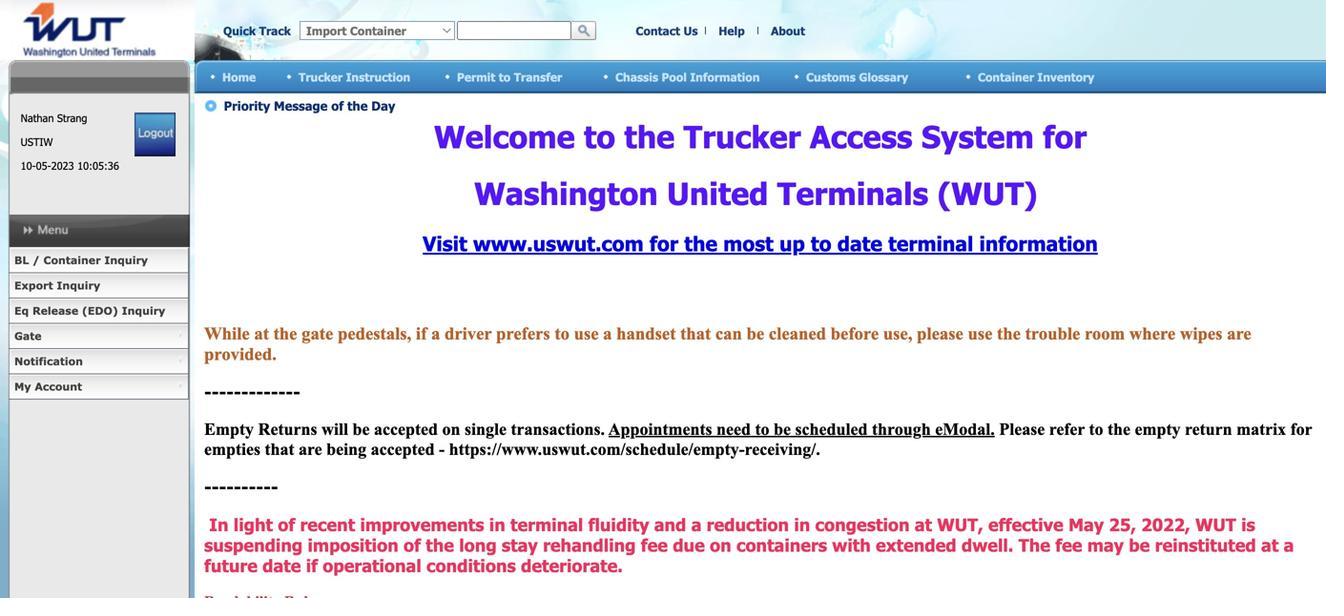 Task type: describe. For each thing, give the bounding box(es) containing it.
gate
[[14, 330, 42, 343]]

10-05-2023 10:05:36
[[21, 159, 119, 172]]

1 vertical spatial container
[[43, 254, 101, 267]]

pool
[[662, 70, 687, 84]]

us
[[684, 24, 698, 37]]

05-
[[36, 159, 51, 172]]

bl
[[14, 254, 29, 267]]

transfer
[[514, 70, 562, 84]]

contact
[[636, 24, 680, 37]]

inquiry for container
[[104, 254, 148, 267]]

export inquiry
[[14, 279, 100, 292]]

help link
[[719, 24, 745, 37]]

eq release (edo) inquiry
[[14, 304, 165, 317]]

ustiw
[[21, 135, 53, 148]]

my account link
[[9, 374, 189, 400]]

notification
[[14, 355, 83, 368]]

track
[[259, 24, 291, 37]]

my
[[14, 380, 31, 393]]

contact us
[[636, 24, 698, 37]]

chassis
[[615, 70, 658, 84]]

account
[[35, 380, 82, 393]]

customs
[[806, 70, 856, 84]]

(edo)
[[82, 304, 118, 317]]

export
[[14, 279, 53, 292]]

notification link
[[9, 349, 189, 374]]

inquiry for (edo)
[[122, 304, 165, 317]]

contact us link
[[636, 24, 698, 37]]

2023
[[51, 159, 74, 172]]

10:05:36
[[77, 159, 119, 172]]



Task type: locate. For each thing, give the bounding box(es) containing it.
strang
[[57, 112, 87, 125]]

0 horizontal spatial container
[[43, 254, 101, 267]]

quick
[[223, 24, 256, 37]]

permit
[[457, 70, 495, 84]]

10-
[[21, 159, 36, 172]]

eq
[[14, 304, 29, 317]]

chassis pool information
[[615, 70, 760, 84]]

container up "export inquiry"
[[43, 254, 101, 267]]

quick track
[[223, 24, 291, 37]]

inventory
[[1038, 70, 1095, 84]]

login image
[[135, 113, 176, 156]]

eq release (edo) inquiry link
[[9, 299, 189, 324]]

inquiry down bl / container inquiry
[[57, 279, 100, 292]]

inquiry right (edo)
[[122, 304, 165, 317]]

/
[[33, 254, 40, 267]]

glossary
[[859, 70, 908, 84]]

trucker instruction
[[299, 70, 410, 84]]

gate link
[[9, 324, 189, 349]]

permit to transfer
[[457, 70, 562, 84]]

None text field
[[457, 21, 572, 40]]

1 vertical spatial inquiry
[[57, 279, 100, 292]]

2 vertical spatial inquiry
[[122, 304, 165, 317]]

release
[[32, 304, 78, 317]]

about
[[771, 24, 805, 37]]

export inquiry link
[[9, 273, 189, 299]]

bl / container inquiry link
[[9, 248, 189, 273]]

help
[[719, 24, 745, 37]]

customs glossary
[[806, 70, 908, 84]]

0 vertical spatial inquiry
[[104, 254, 148, 267]]

1 horizontal spatial container
[[978, 70, 1034, 84]]

container left inventory
[[978, 70, 1034, 84]]

instruction
[[346, 70, 410, 84]]

home
[[222, 70, 256, 84]]

inquiry up export inquiry link
[[104, 254, 148, 267]]

about link
[[771, 24, 805, 37]]

inquiry
[[104, 254, 148, 267], [57, 279, 100, 292], [122, 304, 165, 317]]

container inventory
[[978, 70, 1095, 84]]

to
[[499, 70, 511, 84]]

my account
[[14, 380, 82, 393]]

trucker
[[299, 70, 343, 84]]

bl / container inquiry
[[14, 254, 148, 267]]

container
[[978, 70, 1034, 84], [43, 254, 101, 267]]

nathan strang
[[21, 112, 87, 125]]

nathan
[[21, 112, 54, 125]]

information
[[690, 70, 760, 84]]

0 vertical spatial container
[[978, 70, 1034, 84]]



Task type: vqa. For each thing, say whether or not it's contained in the screenshot.
"10-16-2023 16:57:05" at the left
no



